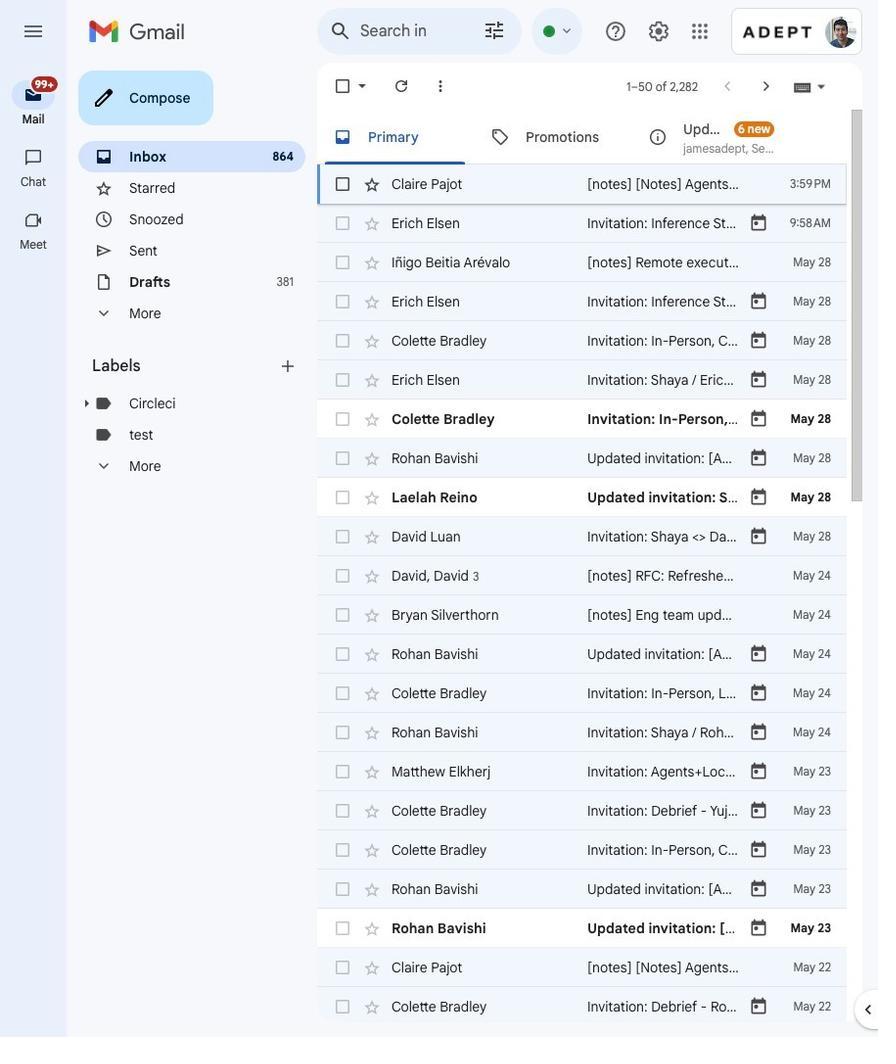 Task type: describe. For each thing, give the bounding box(es) containing it.
11 row from the top
[[317, 556, 879, 596]]

16 row from the top
[[317, 752, 879, 792]]

search in mail image
[[323, 14, 359, 49]]

older image
[[757, 76, 777, 96]]

gmail image
[[88, 12, 195, 51]]

calendar event image for 6th row from the top
[[749, 370, 769, 390]]

advanced search options image
[[475, 11, 514, 50]]

19 row from the top
[[317, 870, 879, 909]]

primary tab
[[317, 110, 473, 165]]

9 row from the top
[[317, 478, 879, 517]]

calendar event image for 16th row from the bottom
[[749, 409, 769, 429]]

calendar event image for 18th row from the bottom
[[749, 331, 769, 351]]

14 row from the top
[[317, 674, 879, 713]]

calendar event image for second row from the top
[[749, 214, 769, 233]]

6 row from the top
[[317, 361, 879, 400]]

18 row from the top
[[317, 831, 879, 870]]

Search in mail search field
[[317, 8, 522, 55]]

22 row from the top
[[317, 987, 879, 1027]]

settings image
[[648, 20, 671, 43]]

calendar event image for 19th row from the bottom of the page
[[749, 292, 769, 312]]

21 row from the top
[[317, 948, 872, 987]]

promotions tab
[[475, 110, 632, 165]]

7 row from the top
[[317, 400, 879, 439]]

select input tool image
[[816, 79, 828, 94]]

Search in mail text field
[[361, 22, 428, 41]]



Task type: vqa. For each thing, say whether or not it's contained in the screenshot.
17th ͏ from the left
no



Task type: locate. For each thing, give the bounding box(es) containing it.
7 calendar event image from the top
[[749, 762, 769, 782]]

more email options image
[[431, 76, 451, 96]]

None checkbox
[[333, 214, 353, 233], [333, 292, 353, 312], [333, 370, 353, 390], [333, 449, 353, 468], [333, 488, 353, 507], [333, 527, 353, 547], [333, 566, 353, 586], [333, 605, 353, 625], [333, 684, 353, 703], [333, 762, 353, 782], [333, 880, 353, 899], [333, 214, 353, 233], [333, 292, 353, 312], [333, 370, 353, 390], [333, 449, 353, 468], [333, 488, 353, 507], [333, 527, 353, 547], [333, 566, 353, 586], [333, 605, 353, 625], [333, 684, 353, 703], [333, 762, 353, 782], [333, 880, 353, 899]]

main menu image
[[22, 20, 45, 43]]

row
[[317, 165, 869, 204], [317, 204, 879, 243], [317, 243, 847, 282], [317, 282, 879, 321], [317, 321, 879, 361], [317, 361, 879, 400], [317, 400, 879, 439], [317, 439, 879, 478], [317, 478, 879, 517], [317, 517, 879, 556], [317, 556, 879, 596], [317, 596, 850, 635], [317, 635, 879, 674], [317, 674, 879, 713], [317, 713, 879, 752], [317, 752, 879, 792], [317, 792, 879, 831], [317, 831, 879, 870], [317, 870, 879, 909], [317, 909, 879, 948], [317, 948, 872, 987], [317, 987, 879, 1027]]

1 row from the top
[[317, 165, 869, 204]]

calendar event image
[[749, 214, 769, 233], [749, 331, 769, 351], [749, 370, 769, 390], [749, 449, 769, 468], [749, 488, 769, 507], [749, 527, 769, 547], [749, 762, 769, 782]]

calendar event image for eighth row from the top of the page
[[749, 449, 769, 468]]

4 calendar event image from the top
[[749, 684, 769, 703]]

4 row from the top
[[317, 282, 879, 321]]

3 calendar event image from the top
[[749, 370, 769, 390]]

refresh image
[[392, 76, 411, 96]]

5 calendar event image from the top
[[749, 723, 769, 743]]

heading
[[0, 112, 67, 127], [0, 174, 67, 190], [0, 237, 67, 253], [92, 357, 278, 376]]

3 calendar event image from the top
[[749, 645, 769, 664]]

12 row from the top
[[317, 596, 850, 635]]

None checkbox
[[333, 76, 353, 96], [333, 174, 353, 194], [333, 253, 353, 272], [333, 331, 353, 351], [333, 409, 353, 429], [333, 645, 353, 664], [333, 723, 353, 743], [333, 801, 353, 821], [333, 841, 353, 860], [333, 919, 353, 938], [333, 958, 353, 978], [333, 997, 353, 1017], [333, 76, 353, 96], [333, 174, 353, 194], [333, 253, 353, 272], [333, 331, 353, 351], [333, 409, 353, 429], [333, 645, 353, 664], [333, 723, 353, 743], [333, 801, 353, 821], [333, 841, 353, 860], [333, 919, 353, 938], [333, 958, 353, 978], [333, 997, 353, 1017]]

1 calendar event image from the top
[[749, 214, 769, 233]]

6 calendar event image from the top
[[749, 527, 769, 547]]

3 row from the top
[[317, 243, 847, 282]]

5 calendar event image from the top
[[749, 488, 769, 507]]

10 row from the top
[[317, 517, 879, 556]]

2 calendar event image from the top
[[749, 331, 769, 351]]

main content
[[317, 110, 879, 1037]]

2 calendar event image from the top
[[749, 409, 769, 429]]

17 row from the top
[[317, 792, 879, 831]]

navigation
[[0, 63, 69, 1037]]

calendar event image for seventh row from the bottom
[[749, 762, 769, 782]]

8 row from the top
[[317, 439, 879, 478]]

tab list
[[317, 110, 847, 165]]

15 row from the top
[[317, 713, 879, 752]]

1 calendar event image from the top
[[749, 292, 769, 312]]

calendar event image for 13th row from the top of the page
[[749, 645, 769, 664]]

calendar event image for 13th row from the bottom of the page
[[749, 527, 769, 547]]

calendar event image for ninth row from the bottom of the page
[[749, 684, 769, 703]]

4 calendar event image from the top
[[749, 449, 769, 468]]

calendar event image for 8th row from the bottom
[[749, 723, 769, 743]]

calendar event image
[[749, 292, 769, 312], [749, 409, 769, 429], [749, 645, 769, 664], [749, 684, 769, 703], [749, 723, 769, 743]]

13 row from the top
[[317, 635, 879, 674]]

20 row from the top
[[317, 909, 879, 948]]

updates, 6 new messages, tab
[[633, 110, 791, 165]]

2 row from the top
[[317, 204, 879, 243]]

calendar event image for 9th row
[[749, 488, 769, 507]]

5 row from the top
[[317, 321, 879, 361]]

support image
[[604, 20, 628, 43]]



